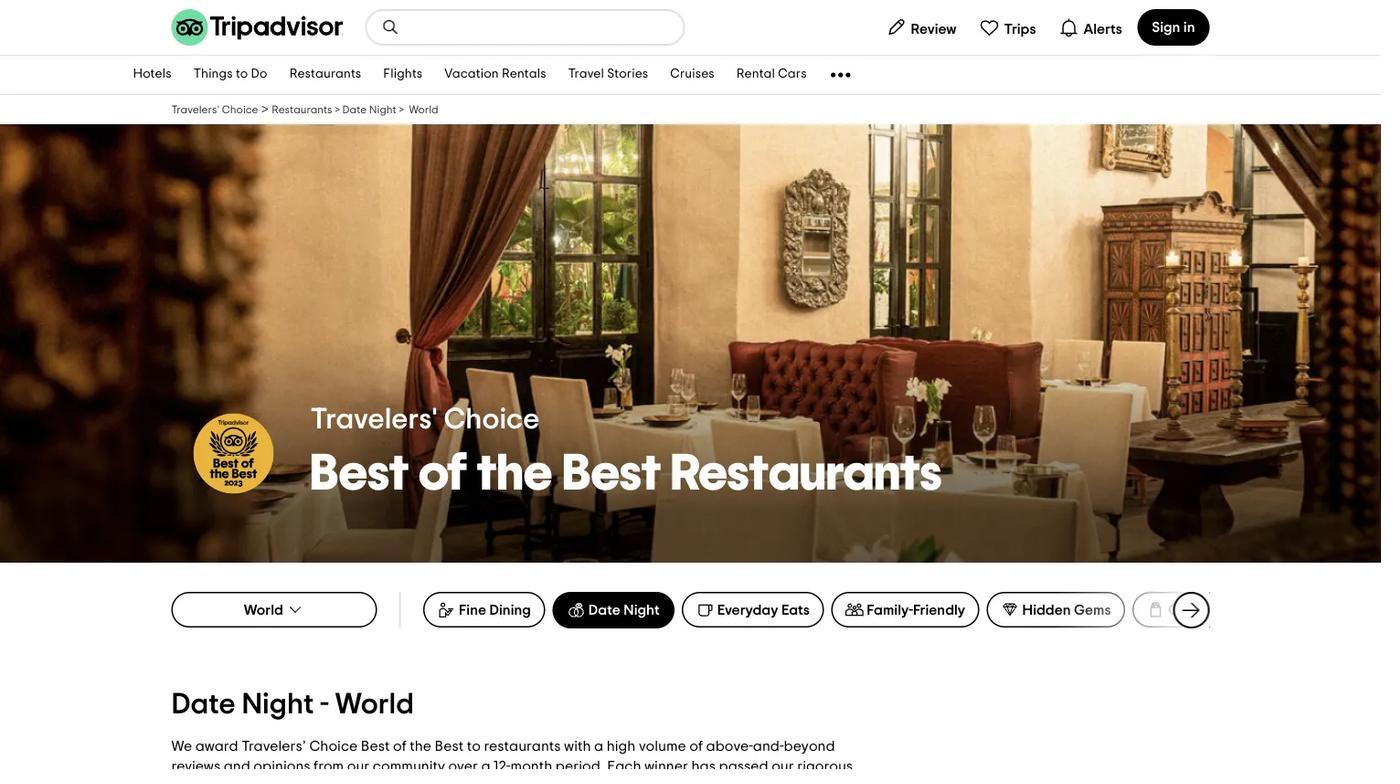 Task type: vqa. For each thing, say whether or not it's contained in the screenshot.
Centrally
no



Task type: locate. For each thing, give the bounding box(es) containing it.
hotels
[[133, 68, 172, 81]]

None search field
[[367, 11, 684, 44]]

date night
[[588, 604, 660, 618]]

1 horizontal spatial the
[[477, 448, 553, 500]]

we
[[171, 740, 192, 755]]

choice for travelers' choice
[[444, 406, 540, 435]]

of up community
[[393, 740, 407, 755]]

of up the has
[[690, 740, 703, 755]]

a
[[594, 740, 604, 755], [481, 760, 491, 771]]

travelers' inside travelers' choice > restaurants > date night > world
[[171, 104, 220, 115]]

0 vertical spatial to
[[236, 68, 248, 81]]

sign in
[[1153, 20, 1196, 35]]

1 horizontal spatial >
[[335, 104, 340, 115]]

1 vertical spatial a
[[481, 760, 491, 771]]

date night button
[[552, 593, 674, 629]]

world
[[409, 104, 439, 115], [244, 603, 283, 618], [335, 690, 414, 720]]

0 horizontal spatial to
[[236, 68, 248, 81]]

tripadvisor image
[[171, 9, 343, 46]]

0 horizontal spatial a
[[481, 760, 491, 771]]

night
[[369, 104, 397, 115], [624, 604, 660, 618], [242, 690, 314, 720]]

cruises
[[671, 68, 715, 81]]

travel stories link
[[558, 56, 660, 94]]

next image
[[1181, 600, 1203, 622]]

2 horizontal spatial of
[[690, 740, 703, 755]]

cruises link
[[660, 56, 726, 94]]

things to do link
[[183, 56, 279, 94]]

quick bites button
[[1133, 593, 1256, 628]]

above-
[[707, 740, 753, 755]]

everyday
[[717, 603, 778, 618]]

0 vertical spatial night
[[369, 104, 397, 115]]

over
[[449, 760, 478, 771]]

has
[[692, 760, 716, 771]]

restaurants link
[[279, 56, 372, 94], [272, 103, 332, 116]]

alerts link
[[1052, 9, 1131, 46]]

review link
[[879, 9, 965, 46]]

opinions
[[254, 760, 311, 771]]

1 horizontal spatial to
[[467, 740, 481, 755]]

0 horizontal spatial travelers'
[[171, 104, 220, 115]]

travelers'
[[171, 104, 220, 115], [310, 406, 438, 435]]

1 vertical spatial the
[[410, 740, 432, 755]]

travelers' choice image
[[193, 414, 274, 494]]

night inside 'button'
[[624, 604, 660, 618]]

2 horizontal spatial >
[[399, 104, 404, 115]]

each
[[608, 760, 642, 771]]

2 vertical spatial night
[[242, 690, 314, 720]]

of down travelers' choice
[[419, 448, 468, 500]]

vacation
[[445, 68, 499, 81]]

choice inside travelers' choice > restaurants > date night > world
[[222, 104, 258, 115]]

2 our from the left
[[772, 760, 795, 771]]

1 horizontal spatial date
[[343, 104, 367, 115]]

1 vertical spatial date
[[588, 604, 620, 618]]

to inside "we award travelers' choice best of the best to restaurants with a high volume of above-and-beyond reviews and opinions from our community over a 12-month period. each winner has passed our rigorou"
[[467, 740, 481, 755]]

flights
[[383, 68, 423, 81]]

0 vertical spatial date
[[343, 104, 367, 115]]

sign
[[1153, 20, 1181, 35]]

1 horizontal spatial night
[[369, 104, 397, 115]]

of
[[419, 448, 468, 500], [393, 740, 407, 755], [690, 740, 703, 755]]

do
[[251, 68, 268, 81]]

travelers' choice
[[310, 406, 540, 435]]

to
[[236, 68, 248, 81], [467, 740, 481, 755]]

trips
[[1005, 21, 1037, 36]]

to left "do" at the top left of the page
[[236, 68, 248, 81]]

1 vertical spatial night
[[624, 604, 660, 618]]

a right with
[[594, 740, 604, 755]]

a left 12- at the bottom left
[[481, 760, 491, 771]]

2 vertical spatial restaurants
[[671, 448, 942, 500]]

winner
[[645, 760, 689, 771]]

0 vertical spatial restaurants link
[[279, 56, 372, 94]]

1 vertical spatial restaurants
[[272, 104, 332, 115]]

>
[[262, 102, 269, 117], [335, 104, 340, 115], [399, 104, 404, 115]]

1 horizontal spatial choice
[[309, 740, 358, 755]]

family-friendly
[[867, 603, 965, 618]]

hidden
[[1023, 603, 1071, 618]]

community
[[373, 760, 445, 771]]

1 vertical spatial to
[[467, 740, 481, 755]]

restaurants link for hotels link
[[279, 56, 372, 94]]

rentals
[[502, 68, 547, 81]]

things
[[194, 68, 233, 81]]

night for date night - world
[[242, 690, 314, 720]]

vacation rentals
[[445, 68, 547, 81]]

0 horizontal spatial our
[[347, 760, 370, 771]]

travel stories
[[569, 68, 649, 81]]

to up over at bottom left
[[467, 740, 481, 755]]

restaurants
[[484, 740, 561, 755]]

rental
[[737, 68, 776, 81]]

0 horizontal spatial date
[[171, 690, 236, 720]]

dining
[[489, 603, 531, 618]]

fine dining button
[[423, 593, 545, 628]]

choice inside "we award travelers' choice best of the best to restaurants with a high volume of above-and-beyond reviews and opinions from our community over a 12-month period. each winner has passed our rigorou"
[[309, 740, 358, 755]]

restaurants link up travelers' choice > restaurants > date night > world
[[279, 56, 372, 94]]

0 vertical spatial travelers'
[[171, 104, 220, 115]]

1 vertical spatial restaurants link
[[272, 103, 332, 116]]

restaurants link down things to do 'link'
[[272, 103, 332, 116]]

and-
[[753, 740, 784, 755]]

1 vertical spatial world
[[244, 603, 283, 618]]

travelers' choice > restaurants > date night > world
[[171, 102, 439, 117]]

the
[[477, 448, 553, 500], [410, 740, 432, 755]]

rental cars
[[737, 68, 807, 81]]

2 vertical spatial choice
[[309, 740, 358, 755]]

our
[[347, 760, 370, 771], [772, 760, 795, 771]]

1 horizontal spatial travelers'
[[310, 406, 438, 435]]

restaurants
[[290, 68, 362, 81], [272, 104, 332, 115], [671, 448, 942, 500]]

date inside date night 'button'
[[588, 604, 620, 618]]

1 vertical spatial travelers'
[[310, 406, 438, 435]]

friendly
[[913, 603, 965, 618]]

2 horizontal spatial date
[[588, 604, 620, 618]]

travelers' choice link
[[171, 103, 258, 116]]

0 horizontal spatial the
[[410, 740, 432, 755]]

our down and-
[[772, 760, 795, 771]]

cars
[[779, 68, 807, 81]]

1 horizontal spatial a
[[594, 740, 604, 755]]

2 horizontal spatial night
[[624, 604, 660, 618]]

0 horizontal spatial choice
[[222, 104, 258, 115]]

world button
[[171, 593, 377, 628]]

stories
[[607, 68, 649, 81]]

0 vertical spatial world
[[409, 104, 439, 115]]

hotels link
[[122, 56, 183, 94]]

1 horizontal spatial our
[[772, 760, 795, 771]]

vacation rentals link
[[434, 56, 558, 94]]

2 horizontal spatial choice
[[444, 406, 540, 435]]

search image
[[382, 18, 400, 37]]

0 horizontal spatial night
[[242, 690, 314, 720]]

1 vertical spatial choice
[[444, 406, 540, 435]]

restaurants inside travelers' choice > restaurants > date night > world
[[272, 104, 332, 115]]

travel
[[569, 68, 605, 81]]

choice
[[222, 104, 258, 115], [444, 406, 540, 435], [309, 740, 358, 755]]

date
[[343, 104, 367, 115], [588, 604, 620, 618], [171, 690, 236, 720]]

best of the best restaurants 2023 image
[[0, 124, 1382, 563]]

0 vertical spatial choice
[[222, 104, 258, 115]]

best
[[310, 448, 409, 500], [563, 448, 661, 500], [361, 740, 390, 755], [435, 740, 464, 755]]

2 vertical spatial date
[[171, 690, 236, 720]]

to inside 'link'
[[236, 68, 248, 81]]

our right from
[[347, 760, 370, 771]]

travelers' for travelers' choice
[[310, 406, 438, 435]]

0 vertical spatial the
[[477, 448, 553, 500]]



Task type: describe. For each thing, give the bounding box(es) containing it.
1 horizontal spatial of
[[419, 448, 468, 500]]

0 vertical spatial a
[[594, 740, 604, 755]]

0 horizontal spatial >
[[262, 102, 269, 117]]

quick
[[1168, 603, 1207, 618]]

sign in link
[[1138, 9, 1210, 46]]

-
[[320, 690, 329, 720]]

and
[[224, 760, 250, 771]]

night for date night
[[624, 604, 660, 618]]

review
[[911, 21, 957, 36]]

night inside travelers' choice > restaurants > date night > world
[[369, 104, 397, 115]]

family-friendly button
[[831, 593, 980, 628]]

2 vertical spatial world
[[335, 690, 414, 720]]

travelers' for travelers' choice > restaurants > date night > world
[[171, 104, 220, 115]]

fine dining
[[459, 603, 531, 618]]

family-
[[867, 603, 913, 618]]

period.
[[556, 760, 604, 771]]

reviews
[[171, 760, 221, 771]]

choice for travelers' choice > restaurants > date night > world
[[222, 104, 258, 115]]

date night - world
[[171, 690, 414, 720]]

things to do
[[194, 68, 268, 81]]

gems
[[1074, 603, 1111, 618]]

0 vertical spatial restaurants
[[290, 68, 362, 81]]

restaurants link for the travelers' choice link at the left of the page
[[272, 103, 332, 116]]

rental cars link
[[726, 56, 818, 94]]

volume
[[639, 740, 687, 755]]

date inside travelers' choice > restaurants > date night > world
[[343, 104, 367, 115]]

month
[[511, 760, 553, 771]]

travelers'
[[242, 740, 306, 755]]

quick bites
[[1168, 603, 1242, 618]]

alerts
[[1084, 21, 1123, 36]]

world inside popup button
[[244, 603, 283, 618]]

everyday eats button
[[682, 593, 824, 628]]

1 our from the left
[[347, 760, 370, 771]]

with
[[564, 740, 591, 755]]

fine
[[459, 603, 486, 618]]

date for date night
[[588, 604, 620, 618]]

beyond
[[784, 740, 836, 755]]

0 horizontal spatial of
[[393, 740, 407, 755]]

bites
[[1210, 603, 1242, 618]]

high
[[607, 740, 636, 755]]

we award travelers' choice best of the best to restaurants with a high volume of above-and-beyond reviews and opinions from our community over a 12-month period. each winner has passed our rigorou
[[171, 740, 858, 771]]

12-
[[494, 760, 511, 771]]

eats
[[781, 603, 810, 618]]

date for date night - world
[[171, 690, 236, 720]]

hidden gems
[[1023, 603, 1111, 618]]

from
[[314, 760, 344, 771]]

best of the best restaurants
[[310, 448, 942, 500]]

award
[[195, 740, 238, 755]]

world inside travelers' choice > restaurants > date night > world
[[409, 104, 439, 115]]

hidden gems button
[[987, 593, 1125, 628]]

passed
[[719, 760, 769, 771]]

trips link
[[972, 9, 1044, 46]]

flights link
[[372, 56, 434, 94]]

everyday eats
[[717, 603, 810, 618]]

the inside "we award travelers' choice best of the best to restaurants with a high volume of above-and-beyond reviews and opinions from our community over a 12-month period. each winner has passed our rigorou"
[[410, 740, 432, 755]]

in
[[1184, 20, 1196, 35]]



